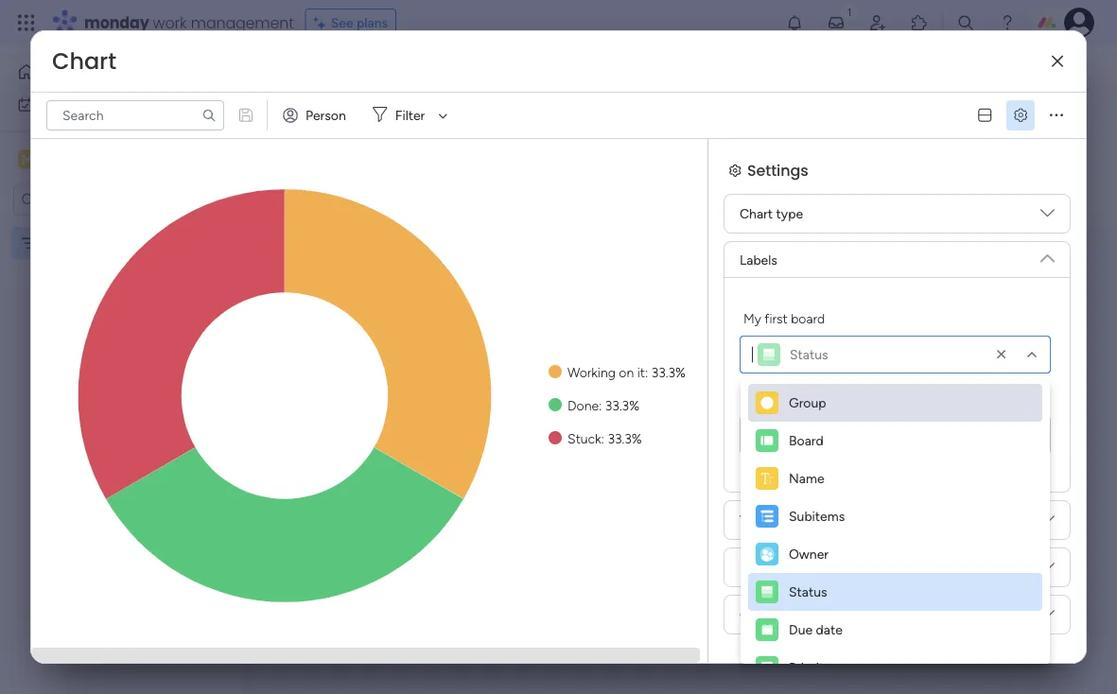 Task type: describe. For each thing, give the bounding box(es) containing it.
0 vertical spatial :
[[645, 364, 648, 380]]

subitems for subitems of my first board
[[743, 391, 799, 407]]

new
[[294, 114, 322, 130]]

filter
[[395, 107, 425, 123]]

dapulse dropdown down arrow image for groups
[[1040, 607, 1055, 629]]

labels
[[740, 252, 777, 268]]

add widget
[[450, 114, 519, 130]]

dapulse x slim image
[[1052, 55, 1063, 68]]

type
[[776, 206, 803, 222]]

board inside heading
[[865, 391, 899, 407]]

subitems of my first board
[[743, 391, 899, 407]]

my for my work
[[42, 96, 60, 113]]

help image
[[998, 13, 1017, 32]]

settings
[[747, 159, 808, 181]]

0 vertical spatial 33.3%
[[651, 364, 686, 380]]

apps image
[[910, 13, 929, 32]]

work for my
[[63, 96, 92, 113]]

chart for chart
[[52, 45, 116, 77]]

priority
[[789, 660, 831, 676]]

main workspace
[[44, 150, 155, 168]]

working on it : 33.3%
[[568, 364, 686, 380]]

subitems for subitems
[[789, 508, 845, 524]]

: for done : 33.3%
[[599, 397, 602, 413]]

of
[[802, 391, 815, 407]]

my first board heading
[[743, 308, 825, 328]]

done : 33.3%
[[568, 397, 639, 413]]

on
[[619, 364, 634, 380]]

new project
[[294, 114, 368, 130]]

add widget button
[[415, 107, 527, 137]]

due
[[789, 622, 813, 638]]

inbox image
[[827, 13, 846, 32]]

choose groups
[[740, 607, 830, 623]]

workspace image
[[18, 149, 37, 170]]

plans
[[357, 15, 388, 31]]

no selection
[[760, 427, 835, 443]]

it
[[637, 364, 645, 380]]

search everything image
[[956, 13, 975, 32]]

board inside "heading"
[[791, 310, 825, 326]]

working
[[568, 364, 616, 380]]

my for my first board
[[743, 310, 761, 326]]

chart for chart type
[[740, 206, 773, 222]]

add
[[450, 114, 474, 130]]

main
[[44, 150, 77, 168]]

settings
[[773, 559, 821, 576]]

first inside heading
[[839, 391, 862, 407]]

more settings
[[740, 559, 821, 576]]

my inside heading
[[818, 391, 836, 407]]

stuck : 33.3%
[[568, 430, 642, 446]]

my work
[[42, 96, 92, 113]]

choose
[[740, 607, 785, 623]]

subitems of my first board heading
[[743, 389, 899, 409]]

v2 settings line image
[[1014, 109, 1027, 122]]

angle down image
[[385, 115, 394, 129]]

widget
[[478, 114, 519, 130]]

see
[[331, 15, 353, 31]]

stuck
[[568, 430, 601, 446]]

: for stuck : 33.3%
[[601, 430, 604, 446]]

more dots image
[[1050, 109, 1063, 122]]

group
[[789, 395, 826, 411]]

33.3% for stuck : 33.3%
[[608, 430, 642, 446]]

Filter dashboard by text search field
[[46, 100, 224, 131]]

project
[[325, 114, 368, 130]]

workspace selection element
[[18, 148, 158, 173]]

Chart field
[[47, 45, 121, 77]]

selection
[[781, 427, 835, 443]]

monday
[[84, 12, 149, 33]]

date
[[816, 622, 843, 638]]



Task type: vqa. For each thing, say whether or not it's contained in the screenshot.
Update Button
no



Task type: locate. For each thing, give the bounding box(es) containing it.
invite members image
[[868, 13, 887, 32]]

more
[[740, 559, 770, 576]]

board down my first board group
[[865, 391, 899, 407]]

:
[[645, 364, 648, 380], [599, 397, 602, 413], [601, 430, 604, 446]]

33.3%
[[651, 364, 686, 380], [605, 397, 639, 413], [608, 430, 642, 446]]

my right the of
[[818, 391, 836, 407]]

1 image
[[841, 1, 858, 22]]

1 horizontal spatial first
[[839, 391, 862, 407]]

main content
[[251, 226, 1117, 694]]

1 dapulse dropdown down arrow image from the top
[[1040, 206, 1055, 227]]

option
[[0, 226, 241, 230]]

0 vertical spatial work
[[153, 12, 187, 33]]

dapulse dropdown down arrow image
[[1040, 206, 1055, 227], [1040, 513, 1055, 534], [1040, 607, 1055, 629]]

see plans
[[331, 15, 388, 31]]

first down labels
[[765, 310, 788, 326]]

my down home
[[42, 96, 60, 113]]

board
[[791, 310, 825, 326], [865, 391, 899, 407]]

status inside my first board group
[[790, 347, 828, 363]]

owner
[[789, 546, 829, 562]]

list box
[[0, 223, 241, 515]]

john smith image
[[1064, 8, 1094, 38]]

values
[[740, 512, 779, 528]]

0 horizontal spatial work
[[63, 96, 92, 113]]

see plans button
[[305, 9, 396, 37]]

0 horizontal spatial chart
[[52, 45, 116, 77]]

board up the of
[[791, 310, 825, 326]]

first inside "heading"
[[765, 310, 788, 326]]

1 vertical spatial first
[[839, 391, 862, 407]]

subitems inside heading
[[743, 391, 799, 407]]

0 horizontal spatial first
[[765, 310, 788, 326]]

my
[[42, 96, 60, 113], [743, 310, 761, 326], [818, 391, 836, 407]]

home button
[[11, 57, 203, 87]]

None search field
[[46, 100, 224, 131]]

2 vertical spatial my
[[818, 391, 836, 407]]

chart left the type
[[740, 206, 773, 222]]

1 vertical spatial board
[[865, 391, 899, 407]]

1 horizontal spatial work
[[153, 12, 187, 33]]

1 vertical spatial subitems
[[789, 508, 845, 524]]

1 horizontal spatial my
[[743, 310, 761, 326]]

: right on
[[645, 364, 648, 380]]

1 vertical spatial my
[[743, 310, 761, 326]]

1 horizontal spatial chart
[[740, 206, 773, 222]]

1 vertical spatial status
[[789, 584, 827, 600]]

my inside "heading"
[[743, 310, 761, 326]]

: up stuck : 33.3%
[[599, 397, 602, 413]]

2 vertical spatial :
[[601, 430, 604, 446]]

work
[[153, 12, 187, 33], [63, 96, 92, 113]]

33.3% down on
[[605, 397, 639, 413]]

0 vertical spatial chart
[[52, 45, 116, 77]]

33.3% right it
[[651, 364, 686, 380]]

my first board click to edit element
[[287, 57, 454, 91]]

1 vertical spatial :
[[599, 397, 602, 413]]

1 dapulse dropdown down arrow image from the top
[[1040, 244, 1055, 265]]

chart up my work
[[52, 45, 116, 77]]

chart
[[52, 45, 116, 77], [740, 206, 773, 222]]

my work button
[[11, 89, 203, 120]]

work for monday
[[153, 12, 187, 33]]

2 vertical spatial 33.3%
[[608, 430, 642, 446]]

my down labels
[[743, 310, 761, 326]]

33.3% down done : 33.3%
[[608, 430, 642, 446]]

2 vertical spatial dapulse dropdown down arrow image
[[1040, 607, 1055, 629]]

1 vertical spatial dapulse dropdown down arrow image
[[1040, 560, 1055, 581]]

2 horizontal spatial my
[[818, 391, 836, 407]]

v2 split view image
[[978, 109, 991, 122]]

groups
[[789, 607, 830, 623]]

dapulse dropdown down arrow image
[[1040, 244, 1055, 265], [1040, 560, 1055, 581]]

1 horizontal spatial board
[[865, 391, 899, 407]]

home
[[44, 64, 80, 80]]

subitems up owner
[[789, 508, 845, 524]]

0 vertical spatial dapulse dropdown down arrow image
[[1040, 206, 1055, 227]]

management
[[191, 12, 294, 33]]

0 vertical spatial first
[[765, 310, 788, 326]]

person button
[[275, 100, 357, 131]]

0 vertical spatial status
[[790, 347, 828, 363]]

name
[[789, 471, 824, 487]]

first
[[765, 310, 788, 326], [839, 391, 862, 407]]

notifications image
[[785, 13, 804, 32]]

1 vertical spatial dapulse dropdown down arrow image
[[1040, 513, 1055, 534]]

subitems
[[743, 391, 799, 407], [789, 508, 845, 524]]

subitems up no
[[743, 391, 799, 407]]

0 vertical spatial dapulse dropdown down arrow image
[[1040, 244, 1055, 265]]

board
[[789, 433, 824, 449]]

chart type
[[740, 206, 803, 222]]

no
[[760, 427, 777, 443]]

person
[[306, 107, 346, 123]]

work down home
[[63, 96, 92, 113]]

2 dapulse dropdown down arrow image from the top
[[1040, 513, 1055, 534]]

1 vertical spatial work
[[63, 96, 92, 113]]

33.3% for done : 33.3%
[[605, 397, 639, 413]]

dapulse dropdown down arrow image for type
[[1040, 206, 1055, 227]]

status up groups
[[789, 584, 827, 600]]

arrow down image
[[432, 104, 454, 127]]

subitems of my first board group
[[740, 389, 1051, 454]]

0 horizontal spatial my
[[42, 96, 60, 113]]

select product image
[[17, 13, 36, 32]]

work right monday
[[153, 12, 187, 33]]

monday work management
[[84, 12, 294, 33]]

1 vertical spatial chart
[[740, 206, 773, 222]]

1 vertical spatial 33.3%
[[605, 397, 639, 413]]

my first board group
[[740, 308, 1051, 374]]

my inside button
[[42, 96, 60, 113]]

dapulse dropdown down arrow image for more settings
[[1040, 560, 1055, 581]]

0 vertical spatial subitems
[[743, 391, 799, 407]]

dapulse dropdown down arrow image for labels
[[1040, 244, 1055, 265]]

0 horizontal spatial board
[[791, 310, 825, 326]]

new project button
[[287, 107, 375, 137]]

search image
[[201, 108, 217, 123]]

0 vertical spatial board
[[791, 310, 825, 326]]

status up the of
[[790, 347, 828, 363]]

filter button
[[365, 100, 454, 131]]

2 dapulse dropdown down arrow image from the top
[[1040, 560, 1055, 581]]

m
[[22, 151, 33, 167]]

my first board
[[743, 310, 825, 326]]

3 dapulse dropdown down arrow image from the top
[[1040, 607, 1055, 629]]

first right the of
[[839, 391, 862, 407]]

0 vertical spatial my
[[42, 96, 60, 113]]

: down done : 33.3%
[[601, 430, 604, 446]]

workspace
[[80, 150, 155, 168]]

done
[[568, 397, 599, 413]]

work inside my work button
[[63, 96, 92, 113]]

due date
[[789, 622, 843, 638]]

status
[[790, 347, 828, 363], [789, 584, 827, 600]]



